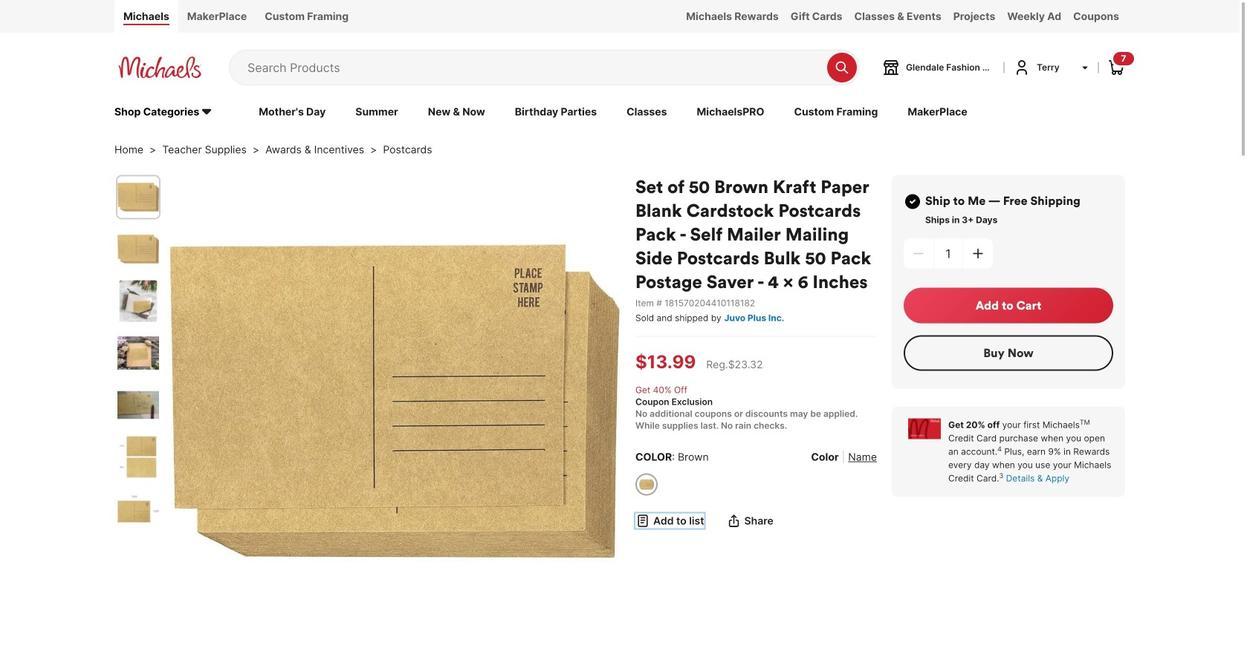 Task type: locate. For each thing, give the bounding box(es) containing it.
button to increment counter for number stepper image
[[971, 247, 986, 261]]

set of 50 brown kraft paper blank cardstock postcards pack - self mailer mailing side postcards bulk 50 pack postage saver - 4 x 6 inches image
[[167, 175, 621, 629], [117, 177, 159, 218], [117, 229, 159, 270], [117, 281, 159, 322], [117, 333, 159, 374], [117, 385, 159, 426], [117, 437, 159, 478], [117, 489, 159, 531]]

Search Input field
[[248, 50, 820, 85]]

Number Stepper text field
[[934, 239, 963, 269]]

search button image
[[835, 60, 850, 75]]



Task type: describe. For each thing, give the bounding box(es) containing it.
plcc card logo image
[[908, 419, 941, 440]]

tabler image
[[636, 514, 650, 529]]

brown image
[[639, 478, 654, 493]]



Task type: vqa. For each thing, say whether or not it's contained in the screenshot.
Supplies
no



